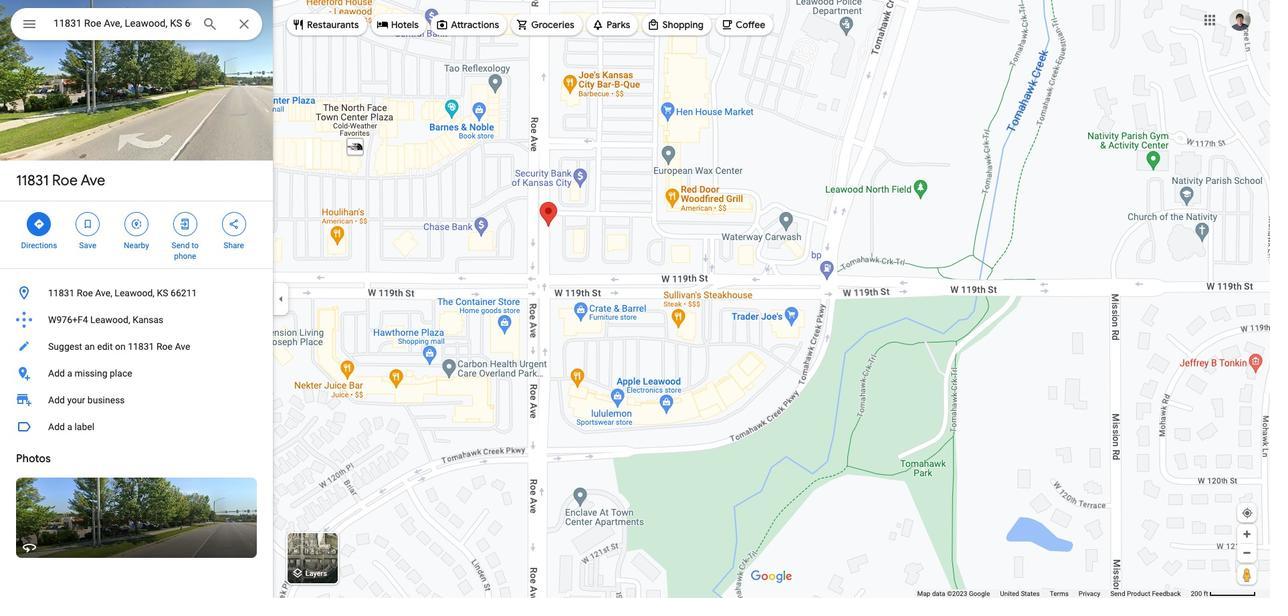 Task type: vqa. For each thing, say whether or not it's contained in the screenshot.


Task type: describe. For each thing, give the bounding box(es) containing it.
nearby
[[124, 241, 149, 250]]

terms button
[[1050, 589, 1069, 598]]

restaurants
[[307, 19, 359, 31]]

missing
[[75, 368, 107, 379]]

suggest an edit on 11831 roe ave
[[48, 341, 190, 352]]

2 vertical spatial 11831
[[128, 341, 154, 352]]


[[21, 15, 37, 33]]

states
[[1021, 590, 1040, 597]]

united
[[1000, 590, 1020, 597]]

coffee
[[736, 19, 766, 31]]

0 vertical spatial ave
[[81, 171, 105, 190]]

parks button
[[587, 9, 639, 41]]

terms
[[1050, 590, 1069, 597]]

add a label button
[[0, 413, 273, 440]]

add for add a missing place
[[48, 368, 65, 379]]

directions
[[21, 241, 57, 250]]

business
[[88, 395, 125, 405]]

leawood, inside "button"
[[90, 314, 130, 325]]

an
[[85, 341, 95, 352]]

send to phone
[[172, 241, 199, 261]]

product
[[1127, 590, 1151, 597]]

label
[[75, 421, 94, 432]]

11831 for 11831 roe ave, leawood, ks 66211
[[48, 288, 74, 298]]

show your location image
[[1242, 507, 1254, 519]]

w976+f4 leawood, kansas
[[48, 314, 163, 325]]

roe for ave,
[[77, 288, 93, 298]]

privacy button
[[1079, 589, 1101, 598]]

add for add a label
[[48, 421, 65, 432]]

 search field
[[11, 8, 262, 43]]

share
[[224, 241, 244, 250]]

zoom in image
[[1242, 529, 1252, 539]]

a for label
[[67, 421, 72, 432]]

show street view coverage image
[[1238, 565, 1257, 585]]

66211
[[171, 288, 197, 298]]

11831 Roe Ave, Leawood, KS 66211 field
[[11, 8, 262, 40]]

parks
[[607, 19, 631, 31]]

11831 roe ave
[[16, 171, 105, 190]]

shopping
[[663, 19, 704, 31]]

add a label
[[48, 421, 94, 432]]

actions for 11831 roe ave region
[[0, 201, 273, 268]]

shopping button
[[643, 9, 712, 41]]

11831 roe ave, leawood, ks 66211
[[48, 288, 197, 298]]

ks
[[157, 288, 168, 298]]

collapse side panel image
[[274, 292, 288, 306]]

suggest an edit on 11831 roe ave button
[[0, 333, 273, 360]]

save
[[79, 241, 96, 250]]

google account: nolan park  
(nolan.park@adept.ai) image
[[1230, 9, 1251, 31]]



Task type: locate. For each thing, give the bounding box(es) containing it.
map data ©2023 google
[[917, 590, 990, 597]]

 button
[[11, 8, 48, 43]]


[[130, 217, 142, 231]]

send product feedback
[[1111, 590, 1181, 597]]

2 a from the top
[[67, 421, 72, 432]]

phone
[[174, 252, 196, 261]]

suggest
[[48, 341, 82, 352]]

0 vertical spatial 11831
[[16, 171, 49, 190]]

a for missing
[[67, 368, 72, 379]]

leawood, up w976+f4 leawood, kansas "button"
[[115, 288, 155, 298]]

united states button
[[1000, 589, 1040, 598]]

0 vertical spatial leawood,
[[115, 288, 155, 298]]

0 vertical spatial add
[[48, 368, 65, 379]]

ave,
[[95, 288, 112, 298]]

add your business
[[48, 395, 125, 405]]

11831 roe ave, leawood, ks 66211 button
[[0, 280, 273, 306]]

send inside button
[[1111, 590, 1126, 597]]

11831 roe ave main content
[[0, 0, 273, 598]]

footer inside google maps element
[[917, 589, 1191, 598]]

add a missing place
[[48, 368, 132, 379]]

google maps element
[[0, 0, 1270, 598]]

map
[[917, 590, 931, 597]]

a left the label
[[67, 421, 72, 432]]

restaurants button
[[287, 9, 367, 41]]

add left your
[[48, 395, 65, 405]]

coffee button
[[716, 9, 774, 41]]

©2023
[[947, 590, 968, 597]]

1 vertical spatial leawood,
[[90, 314, 130, 325]]

1 vertical spatial a
[[67, 421, 72, 432]]

place
[[110, 368, 132, 379]]

add inside add a missing place button
[[48, 368, 65, 379]]

2 add from the top
[[48, 395, 65, 405]]

add for add your business
[[48, 395, 65, 405]]

11831 right on
[[128, 341, 154, 352]]

privacy
[[1079, 590, 1101, 597]]

0 horizontal spatial send
[[172, 241, 190, 250]]

layers
[[306, 570, 327, 578]]

on
[[115, 341, 126, 352]]

3 add from the top
[[48, 421, 65, 432]]


[[179, 217, 191, 231]]

attractions
[[451, 19, 499, 31]]

add
[[48, 368, 65, 379], [48, 395, 65, 405], [48, 421, 65, 432]]

1 vertical spatial ave
[[175, 341, 190, 352]]

none field inside 11831 roe ave, leawood, ks 66211 field
[[54, 15, 191, 31]]

1 horizontal spatial ave
[[175, 341, 190, 352]]

roe
[[52, 171, 78, 190], [77, 288, 93, 298], [156, 341, 173, 352]]

groceries button
[[511, 9, 583, 41]]

w976+f4
[[48, 314, 88, 325]]

attractions button
[[431, 9, 507, 41]]

send for send product feedback
[[1111, 590, 1126, 597]]

11831
[[16, 171, 49, 190], [48, 288, 74, 298], [128, 341, 154, 352]]

ft
[[1204, 590, 1209, 597]]

ave
[[81, 171, 105, 190], [175, 341, 190, 352]]

edit
[[97, 341, 113, 352]]

a
[[67, 368, 72, 379], [67, 421, 72, 432]]

0 vertical spatial roe
[[52, 171, 78, 190]]

11831 up w976+f4
[[48, 288, 74, 298]]

send up phone at top left
[[172, 241, 190, 250]]

send left product
[[1111, 590, 1126, 597]]

groceries
[[531, 19, 575, 31]]

add left the label
[[48, 421, 65, 432]]

a left the missing at the left of the page
[[67, 368, 72, 379]]

ave up add a missing place button
[[175, 341, 190, 352]]

ave inside button
[[175, 341, 190, 352]]

add down the suggest
[[48, 368, 65, 379]]

zoom out image
[[1242, 548, 1252, 558]]

add a missing place button
[[0, 360, 273, 387]]

11831 for 11831 roe ave
[[16, 171, 49, 190]]


[[33, 217, 45, 231]]

11831 up 
[[16, 171, 49, 190]]

200 ft button
[[1191, 590, 1256, 597]]

0 vertical spatial a
[[67, 368, 72, 379]]

send
[[172, 241, 190, 250], [1111, 590, 1126, 597]]

1 horizontal spatial send
[[1111, 590, 1126, 597]]

w976+f4 leawood, kansas button
[[0, 306, 273, 333]]

ave up 
[[81, 171, 105, 190]]

200 ft
[[1191, 590, 1209, 597]]

leawood,
[[115, 288, 155, 298], [90, 314, 130, 325]]

2 vertical spatial roe
[[156, 341, 173, 352]]

leawood, inside button
[[115, 288, 155, 298]]

1 add from the top
[[48, 368, 65, 379]]


[[228, 217, 240, 231]]

hotels button
[[371, 9, 427, 41]]

kansas
[[133, 314, 163, 325]]

0 vertical spatial send
[[172, 241, 190, 250]]

None field
[[54, 15, 191, 31]]

photos
[[16, 452, 51, 466]]

1 a from the top
[[67, 368, 72, 379]]

your
[[67, 395, 85, 405]]

0 horizontal spatial ave
[[81, 171, 105, 190]]

hotels
[[391, 19, 419, 31]]

add your business link
[[0, 387, 273, 413]]

united states
[[1000, 590, 1040, 597]]

footer containing map data ©2023 google
[[917, 589, 1191, 598]]

1 vertical spatial 11831
[[48, 288, 74, 298]]

2 vertical spatial add
[[48, 421, 65, 432]]

send inside send to phone
[[172, 241, 190, 250]]

to
[[192, 241, 199, 250]]

1 vertical spatial add
[[48, 395, 65, 405]]

roe for ave
[[52, 171, 78, 190]]

footer
[[917, 589, 1191, 598]]

send for send to phone
[[172, 241, 190, 250]]


[[82, 217, 94, 231]]

add inside add a label button
[[48, 421, 65, 432]]

google
[[969, 590, 990, 597]]

200
[[1191, 590, 1202, 597]]

add inside 'add your business' link
[[48, 395, 65, 405]]

1 vertical spatial roe
[[77, 288, 93, 298]]

send product feedback button
[[1111, 589, 1181, 598]]

1 vertical spatial send
[[1111, 590, 1126, 597]]

leawood, up the edit
[[90, 314, 130, 325]]

feedback
[[1152, 590, 1181, 597]]

data
[[932, 590, 946, 597]]



